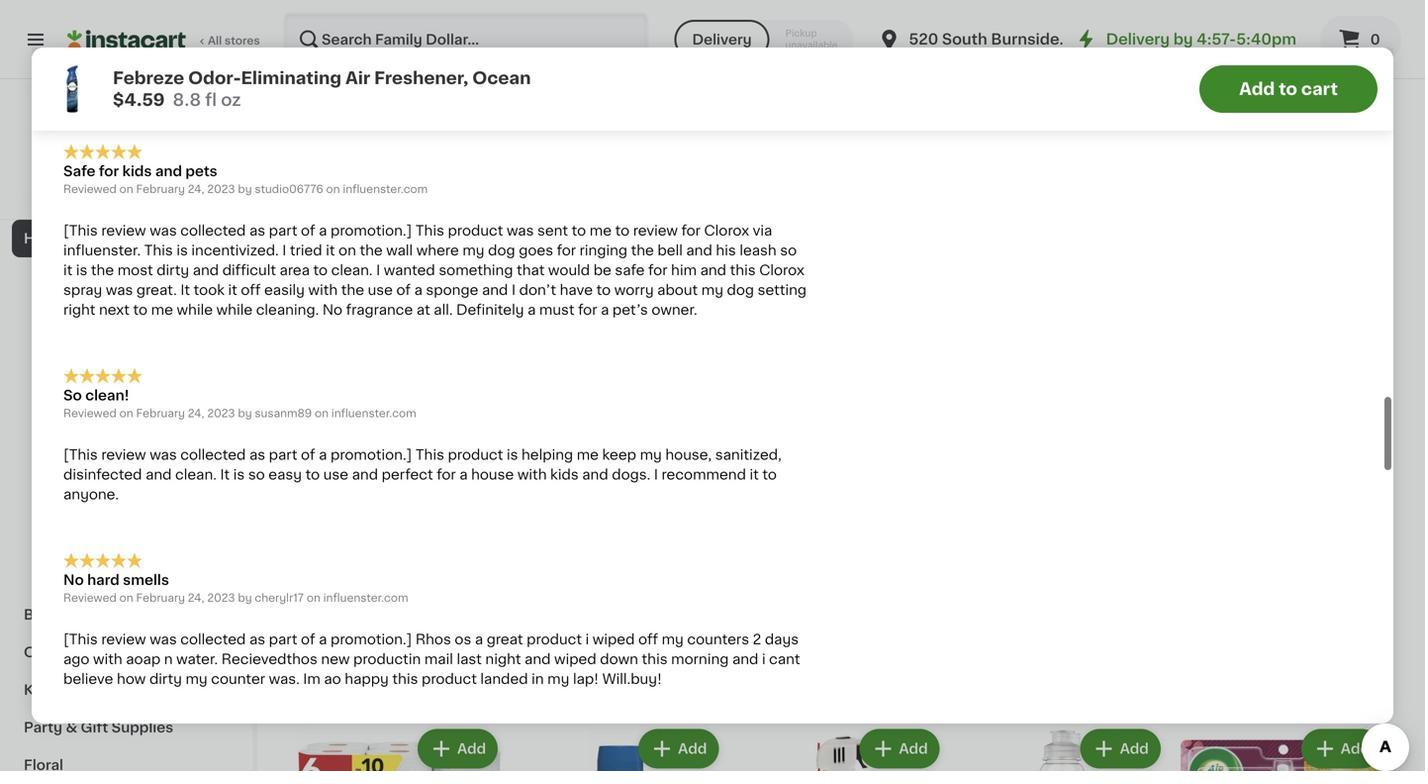 Task type: locate. For each thing, give the bounding box(es) containing it.
tools
[[101, 495, 138, 509]]

2 vertical spatial 2
[[753, 632, 761, 646]]

service type group
[[675, 20, 854, 59]]

baby link
[[12, 596, 241, 633]]

of
[[301, 59, 315, 73], [168, 79, 182, 93], [301, 224, 315, 238], [396, 283, 411, 297], [301, 448, 315, 462], [301, 632, 315, 646]]

promotion.] inside the [this review was collected as part of a promotion.] rhos os a great product i wiped off my counters 2 days ago with aoap n water. recievedthos new productin mail last night and wiped down this morning and i cant believe how dirty my counter was. im ao happy this product landed in my lap! will.buy!
[[331, 632, 412, 646]]

$ 7 49
[[743, 122, 780, 143]]

clean. up cleaning tools link
[[175, 468, 217, 481]]

was for n
[[150, 632, 177, 646]]

was up 99% at the top left of page
[[150, 59, 177, 73]]

1 7 from the left
[[308, 122, 321, 143]]

1 vertical spatial clean.
[[175, 468, 217, 481]]

on inside [this review was collected as part of a promotion.] this product was sent to me to review for clorox via influenster. this is incentivized.  i tried it on the wall where my dog goes for ringing the bell and his leash so it is the most dirty and difficult area to clean. i wanted something that would be safe for him and this clorox spray was great. it took it off easily with the use of a sponge and i don't have to worry about my dog setting right next to me while while cleaning. no fragrance at all. definitely a must for a pet's owner.
[[339, 244, 356, 257]]

part up bacteria.
[[269, 59, 297, 73]]

& for wrap
[[64, 382, 75, 396]]

so
[[63, 388, 82, 402]]

eligible down ringing
[[588, 272, 640, 286]]

reviewed inside so clean! reviewed on february 24, 2023 by susanm89 on influenster.com
[[63, 408, 117, 419]]

2 cleaning from the top
[[36, 495, 97, 509]]

1 part from the top
[[269, 59, 297, 73]]

1 horizontal spatial kids
[[550, 468, 579, 481]]

collected inside [this review was collected as part of a promotion.] i love that this product is kid friendly.  the benefits are great kills 99% of viruses and bacteria.  i highly recommend this product, great to add a cleaning routine.
[[180, 59, 246, 73]]

2 reviewed from the top
[[63, 408, 117, 419]]

1 vertical spatial supplies
[[112, 721, 173, 734]]

2 8 from the left
[[1192, 122, 1206, 143]]

helping
[[522, 448, 573, 462]]

see left be
[[557, 272, 585, 286]]

fl right 0.67
[[765, 245, 773, 256]]

0 vertical spatial recommend
[[386, 79, 471, 93]]

area
[[280, 263, 310, 277]]

1 vertical spatial with
[[518, 468, 547, 481]]

promotion.] up wall
[[331, 224, 412, 238]]

collected up incentivized.
[[180, 224, 246, 238]]

household
[[24, 232, 102, 245]]

part inside [this review was collected as part of a promotion.] i love that this product is kid friendly.  the benefits are great kills 99% of viruses and bacteria.  i highly recommend this product, great to add a cleaning routine.
[[269, 59, 297, 73]]

1 horizontal spatial recommend
[[662, 468, 746, 481]]

aoap
[[126, 652, 161, 666]]

this up will.buy! in the left of the page
[[642, 652, 668, 666]]

goods
[[80, 269, 126, 283]]

gift
[[81, 721, 108, 734]]

so
[[780, 244, 797, 257], [248, 468, 265, 481]]

1 horizontal spatial great
[[487, 632, 523, 646]]

4 [this from the top
[[63, 632, 98, 646]]

part
[[269, 59, 297, 73], [269, 224, 297, 238], [269, 448, 297, 462], [269, 632, 297, 646]]

cart
[[1302, 81, 1338, 97]]

is left kid
[[575, 59, 587, 73]]

1 vertical spatial influenster.com
[[331, 408, 416, 419]]

24, up the "water."
[[188, 592, 204, 603]]

so inside [this review was collected as part of a promotion.] this product is helping me keep my house, sanitized, disinfected and clean. it is so easy to use and perfect for a house with kids and dogs. i recommend it to anyone.
[[248, 468, 265, 481]]

this for so clean!
[[416, 448, 444, 462]]

1 horizontal spatial while
[[216, 303, 253, 317]]

add for first add button from the right
[[1341, 742, 1370, 756]]

use
[[368, 283, 393, 297], [323, 468, 349, 481]]

7 down febreze odor-eliminating air freshener, ocean $4.59 8.8 fl oz
[[308, 122, 321, 143]]

3 part from the top
[[269, 448, 297, 462]]

eligible
[[367, 252, 419, 266], [809, 272, 861, 286], [588, 272, 640, 286], [367, 682, 419, 696]]

1 vertical spatial it
[[220, 468, 230, 481]]

1 vertical spatial off
[[638, 632, 658, 646]]

3 february from the top
[[136, 592, 185, 603]]

part for use
[[269, 448, 297, 462]]

2 x 1.34 fl oz
[[297, 225, 364, 236]]

safe
[[63, 164, 95, 178]]

of for recievedthos
[[301, 632, 315, 646]]

is up 'house'
[[507, 448, 518, 462]]

1 vertical spatial clorox
[[759, 263, 805, 277]]

88
[[297, 655, 312, 665]]

1 horizontal spatial 19
[[544, 123, 556, 134]]

safe
[[615, 263, 645, 277]]

2 vertical spatial this
[[416, 448, 444, 462]]

delivery inside 'button'
[[692, 33, 752, 47]]

as down stores in the left top of the page
[[249, 59, 265, 73]]

of inside [this review was collected as part of a promotion.] this product is helping me keep my house, sanitized, disinfected and clean. it is so easy to use and perfect for a house with kids and dogs. i recommend it to anyone.
[[301, 448, 315, 462]]

2 vertical spatial 24,
[[188, 592, 204, 603]]

product inside [this review was collected as part of a promotion.] i love that this product is kid friendly.  the benefits are great kills 99% of viruses and bacteria.  i highly recommend this product, great to add a cleaning routine.
[[516, 59, 572, 73]]

[this for [this review was collected as part of a promotion.] this product is helping me keep my house, sanitized, disinfected and clean. it is so easy to use and perfect for a house with kids and dogs. i recommend it to anyone.
[[63, 448, 98, 462]]

1 horizontal spatial with
[[308, 283, 338, 297]]

3 24, from the top
[[188, 592, 204, 603]]

0 horizontal spatial while
[[177, 303, 213, 317]]

see eligible items button down the 0.67 fl oz
[[739, 262, 944, 296]]

os
[[455, 632, 471, 646]]

0 horizontal spatial 8
[[971, 122, 985, 143]]

sanitized,
[[715, 448, 782, 462]]

[this review was collected as part of a promotion.] rhos os a great product i wiped off my counters 2 days ago with aoap n water. recievedthos new productin mail last night and wiped down this morning and i cant believe how dirty my counter was. im ao happy this product landed in my lap! will.buy!
[[63, 632, 800, 686]]

i left highly
[[332, 79, 336, 93]]

[this for [this review was collected as part of a promotion.] i love that this product is kid friendly.  the benefits are great kills 99% of viruses and bacteria.  i highly recommend this product, great to add a cleaning routine.
[[63, 59, 98, 73]]

kids inside [this review was collected as part of a promotion.] this product is helping me keep my house, sanitized, disinfected and clean. it is so easy to use and perfect for a house with kids and dogs. i recommend it to anyone.
[[550, 468, 579, 481]]

$ 7 19 for x
[[301, 122, 335, 143]]

0 vertical spatial in
[[399, 168, 411, 182]]

while
[[177, 303, 213, 317], [216, 303, 253, 317]]

is
[[575, 59, 587, 73], [177, 244, 188, 257], [76, 263, 87, 277], [507, 448, 518, 462], [233, 468, 245, 481]]

off up will.buy! in the left of the page
[[638, 632, 658, 646]]

items for 0.67 fl oz
[[864, 272, 904, 286]]

0 vertical spatial this
[[416, 224, 444, 238]]

2 vertical spatial reviewed
[[63, 592, 117, 603]]

1 horizontal spatial 7
[[529, 122, 542, 143]]

and
[[238, 79, 265, 93], [155, 164, 182, 178], [686, 244, 712, 257], [193, 263, 219, 277], [700, 263, 727, 277], [482, 283, 508, 297], [146, 468, 172, 481], [352, 468, 378, 481], [582, 468, 608, 481], [525, 652, 551, 666], [732, 652, 759, 666]]

easy
[[269, 468, 302, 481]]

family
[[80, 147, 127, 161]]

2 vertical spatial air
[[111, 457, 130, 471]]

and down the his
[[700, 263, 727, 277]]

part inside the [this review was collected as part of a promotion.] rhos os a great product i wiped off my counters 2 days ago with aoap n water. recievedthos new productin mail last night and wiped down this morning and i cant believe how dirty my counter was. im ao happy this product landed in my lap! will.buy!
[[269, 632, 297, 646]]

kids down "family dollar"
[[122, 164, 152, 178]]

by left studio06776
[[238, 184, 252, 195]]

4 promotion.] from the top
[[331, 632, 412, 646]]

recommend down house,
[[662, 468, 746, 481]]

24, inside "safe for kids and pets reviewed on february 24, 2023 by studio06776 on influenster.com"
[[188, 184, 204, 195]]

5 $ from the left
[[1185, 123, 1192, 134]]

1.34
[[316, 225, 338, 236]]

0 horizontal spatial $ 8 09
[[964, 122, 1003, 143]]

right
[[63, 303, 95, 317]]

2023 inside no hard smells reviewed on february 24, 2023 by cherylr17 on influenster.com
[[207, 592, 235, 603]]

collected for of
[[180, 59, 246, 73]]

7 for ★★★★★
[[750, 122, 763, 143]]

and inside "safe for kids and pets reviewed on february 24, 2023 by studio06776 on influenster.com"
[[155, 164, 182, 178]]

review for [this review was collected as part of a promotion.] this product is helping me keep my house, sanitized, disinfected and clean. it is so easy to use and perfect for a house with kids and dogs. i recommend it to anyone.
[[101, 448, 146, 462]]

1 $ 7 19 from the left
[[301, 122, 335, 143]]

and right the viruses
[[238, 79, 265, 93]]

plug
[[365, 168, 395, 182]]

0 vertical spatial clean.
[[331, 263, 373, 277]]

2 $ from the left
[[743, 123, 750, 134]]

1 09 from the left
[[987, 123, 1003, 134]]

0 vertical spatial clorox
[[704, 224, 749, 238]]

3 7 from the left
[[529, 122, 542, 143]]

1 while from the left
[[177, 303, 213, 317]]

my down the "water."
[[186, 672, 208, 686]]

reviewed
[[63, 184, 117, 195], [63, 408, 117, 419], [63, 592, 117, 603]]

it
[[180, 283, 190, 297], [220, 468, 230, 481]]

3 $ from the left
[[522, 123, 529, 134]]

eligible for 0.67 fl oz
[[809, 272, 861, 286]]

$ inside $ 7 49
[[743, 123, 750, 134]]

february down 'smells'
[[136, 592, 185, 603]]

1 24, from the top
[[188, 184, 204, 195]]

8
[[971, 122, 985, 143], [1192, 122, 1206, 143]]

2 vertical spatial 2023
[[207, 592, 235, 603]]

★★★★★
[[63, 144, 143, 160], [63, 144, 143, 160], [739, 226, 808, 240], [739, 226, 808, 240], [518, 226, 587, 240], [518, 226, 587, 240], [63, 368, 143, 384], [63, 368, 143, 384], [63, 553, 143, 569], [63, 553, 143, 569], [297, 636, 366, 650], [297, 636, 366, 650]]

add
[[1239, 81, 1275, 97], [457, 742, 486, 756], [678, 742, 707, 756], [899, 742, 928, 756], [1120, 742, 1149, 756], [1341, 742, 1370, 756]]

0 horizontal spatial no
[[63, 573, 84, 587]]

as inside [this review was collected as part of a promotion.] this product is helping me keep my house, sanitized, disinfected and clean. it is so easy to use and perfect for a house with kids and dogs. i recommend it to anyone.
[[249, 448, 265, 462]]

items
[[422, 252, 463, 266], [864, 272, 904, 286], [643, 272, 683, 286], [422, 682, 463, 696]]

3 add button from the left
[[862, 731, 938, 767]]

1 vertical spatial that
[[517, 263, 545, 277]]

24, inside so clean! reviewed on february 24, 2023 by susanm89 on influenster.com
[[188, 408, 204, 419]]

0 vertical spatial i
[[586, 632, 589, 646]]

recommend inside [this review was collected as part of a promotion.] this product is helping me keep my house, sanitized, disinfected and clean. it is so easy to use and perfect for a house with kids and dogs. i recommend it to anyone.
[[662, 468, 746, 481]]

was for easy
[[150, 448, 177, 462]]

of up easy
[[301, 448, 315, 462]]

1 horizontal spatial in
[[532, 672, 544, 686]]

1 vertical spatial in
[[532, 672, 544, 686]]

collected up the viruses
[[180, 59, 246, 73]]

3 as from the top
[[249, 448, 265, 462]]

0 horizontal spatial kids
[[122, 164, 152, 178]]

0 horizontal spatial use
[[323, 468, 349, 481]]

for inside "safe for kids and pets reviewed on february 24, 2023 by studio06776 on influenster.com"
[[99, 164, 119, 178]]

3 collected from the top
[[180, 448, 246, 462]]

party & gift supplies link
[[12, 709, 241, 746]]

to inside [this review was collected as part of a promotion.] i love that this product is kid friendly.  the benefits are great kills 99% of viruses and bacteria.  i highly recommend this product, great to add a cleaning routine.
[[606, 79, 621, 93]]

2 2023 from the top
[[207, 408, 235, 419]]

& for fresheners
[[97, 457, 108, 471]]

1 vertical spatial 2
[[518, 245, 525, 256]]

$
[[301, 123, 308, 134], [743, 123, 750, 134], [522, 123, 529, 134], [964, 123, 971, 134], [1185, 123, 1192, 134]]

0 horizontal spatial clean.
[[175, 468, 217, 481]]

febreze
[[113, 70, 184, 87]]

$ 8 09
[[964, 122, 1003, 143], [1185, 122, 1224, 143]]

2 part from the top
[[269, 224, 297, 238]]

1 horizontal spatial 2
[[518, 245, 525, 256]]

review inside the [this review was collected as part of a promotion.] rhos os a great product i wiped off my counters 2 days ago with aoap n water. recievedthos new productin mail last night and wiped down this morning and i cant believe how dirty my counter was. im ao happy this product landed in my lap! will.buy!
[[101, 632, 146, 646]]

reviewed inside no hard smells reviewed on february 24, 2023 by cherylr17 on influenster.com
[[63, 592, 117, 603]]

1 19 from the left
[[323, 123, 335, 134]]

free
[[297, 597, 328, 611]]

satisfaction
[[83, 191, 150, 201]]

0 vertical spatial supplies
[[83, 683, 145, 697]]

promotion.] inside [this review was collected as part of a promotion.] this product is helping me keep my house, sanitized, disinfected and clean. it is so easy to use and perfect for a house with kids and dogs. i recommend it to anyone.
[[331, 448, 412, 462]]

me left keep
[[577, 448, 599, 462]]

and right 'night'
[[525, 652, 551, 666]]

2 09 from the left
[[1208, 123, 1224, 134]]

1 horizontal spatial delivery
[[1106, 32, 1170, 47]]

cleaning tools
[[36, 495, 138, 509]]

as inside [this review was collected as part of a promotion.] this product was sent to me to review for clorox via influenster. this is incentivized.  i tried it on the wall where my dog goes for ringing the bell and his leash so it is the most dirty and difficult area to clean. i wanted something that would be safe for him and this clorox spray was great. it took it off easily with the use of a sponge and i don't have to worry about my dog setting right next to me while while cleaning. no fragrance at all. definitely a must for a pet's owner.
[[249, 224, 265, 238]]

3 reviewed from the top
[[63, 592, 117, 603]]

product up the product,
[[516, 59, 572, 73]]

it inside [this review was collected as part of a promotion.] this product is helping me keep my house, sanitized, disinfected and clean. it is so easy to use and perfect for a house with kids and dogs. i recommend it to anyone.
[[220, 468, 230, 481]]

add inside "button"
[[1239, 81, 1275, 97]]

2 horizontal spatial with
[[518, 468, 547, 481]]

[this inside [this review was collected as part of a promotion.] this product is helping me keep my house, sanitized, disinfected and clean. it is so easy to use and perfect for a house with kids and dogs. i recommend it to anyone.
[[63, 448, 98, 462]]

something
[[439, 263, 513, 277]]

4 part from the top
[[269, 632, 297, 646]]

1 add button from the left
[[420, 731, 496, 767]]

it inside [this review was collected as part of a promotion.] this product is helping me keep my house, sanitized, disinfected and clean. it is so easy to use and perfect for a house with kids and dogs. i recommend it to anyone.
[[750, 468, 759, 481]]

paper goods
[[36, 269, 126, 283]]

1 vertical spatial use
[[323, 468, 349, 481]]

dirty inside the [this review was collected as part of a promotion.] rhos os a great product i wiped off my counters 2 days ago with aoap n water. recievedthos new productin mail last night and wiped down this morning and i cant believe how dirty my counter was. im ao happy this product landed in my lap! will.buy!
[[149, 672, 182, 686]]

it right fresheners
[[220, 468, 230, 481]]

is up great.
[[177, 244, 188, 257]]

1 cleaning from the top
[[36, 307, 97, 321]]

0 vertical spatial 2
[[297, 225, 304, 236]]

1 horizontal spatial air
[[297, 168, 316, 182]]

product up 'house'
[[448, 448, 503, 462]]

as inside the [this review was collected as part of a promotion.] rhos os a great product i wiped off my counters 2 days ago with aoap n water. recievedthos new productin mail last night and wiped down this morning and i cant believe how dirty my counter was. im ao happy this product landed in my lap! will.buy!
[[249, 632, 265, 646]]

0 vertical spatial dirty
[[157, 263, 189, 277]]

1 as from the top
[[249, 59, 265, 73]]

0 vertical spatial so
[[780, 244, 797, 257]]

review inside [this review was collected as part of a promotion.] this product is helping me keep my house, sanitized, disinfected and clean. it is so easy to use and perfect for a house with kids and dogs. i recommend it to anyone.
[[101, 448, 146, 462]]

foil
[[36, 382, 60, 396]]

1 vertical spatial air
[[297, 168, 316, 182]]

of up bacteria.
[[301, 59, 315, 73]]

19 for ct
[[544, 123, 556, 134]]

add for 2nd add button from the left
[[678, 742, 707, 756]]

influenster.com inside so clean! reviewed on february 24, 2023 by susanm89 on influenster.com
[[331, 408, 416, 419]]

see eligible items for 2 x 1.34 fl oz
[[336, 252, 463, 266]]

by left cherylr17
[[238, 592, 252, 603]]

0 vertical spatial dog
[[488, 244, 515, 257]]

part inside [this review was collected as part of a promotion.] this product was sent to me to review for clorox via influenster. this is incentivized.  i tried it on the wall where my dog goes for ringing the bell and his leash so it is the most dirty and difficult area to clean. i wanted something that would be safe for him and this clorox spray was great. it took it off easily with the use of a sponge and i don't have to worry about my dog setting right next to me while while cleaning. no fragrance at all. definitely a must for a pet's owner.
[[269, 224, 297, 238]]

use up fragrance
[[368, 283, 393, 297]]

fresheners
[[133, 457, 211, 471]]

1 collected from the top
[[180, 59, 246, 73]]

collected inside [this review was collected as part of a promotion.] this product is helping me keep my house, sanitized, disinfected and clean. it is so easy to use and perfect for a house with kids and dogs. i recommend it to anyone.
[[180, 448, 246, 462]]

3 2023 from the top
[[207, 592, 235, 603]]

2 24, from the top
[[188, 408, 204, 419]]

1 $ 8 09 from the left
[[964, 122, 1003, 143]]

as inside [this review was collected as part of a promotion.] i love that this product is kid friendly.  the benefits are great kills 99% of viruses and bacteria.  i highly recommend this product, great to add a cleaning routine.
[[249, 59, 265, 73]]

february down policy
[[136, 184, 185, 195]]

2 [this from the top
[[63, 224, 98, 238]]

ocean
[[472, 70, 531, 87]]

2 promotion.] from the top
[[331, 224, 412, 238]]

2 $ 7 19 from the left
[[522, 122, 556, 143]]

that right love
[[455, 59, 483, 73]]

was inside [this review was collected as part of a promotion.] i love that this product is kid friendly.  the benefits are great kills 99% of viruses and bacteria.  i highly recommend this product, great to add a cleaning routine.
[[150, 59, 177, 73]]

[this for [this review was collected as part of a promotion.] rhos os a great product i wiped off my counters 2 days ago with aoap n water. recievedthos new productin mail last night and wiped down this morning and i cant believe how dirty my counter was. im ao happy this product landed in my lap! will.buy!
[[63, 632, 98, 646]]

air up tools
[[111, 457, 130, 471]]

with inside [this review was collected as part of a promotion.] this product was sent to me to review for clorox via influenster. this is incentivized.  i tried it on the wall where my dog goes for ringing the bell and his leash so it is the most dirty and difficult area to clean. i wanted something that would be safe for him and this clorox spray was great. it took it off easily with the use of a sponge and i don't have to worry about my dog setting right next to me while while cleaning. no fragrance at all. definitely a must for a pet's owner.
[[308, 283, 338, 297]]

and up cleaning tools link
[[146, 468, 172, 481]]

0 horizontal spatial with
[[93, 652, 122, 666]]

february inside "safe for kids and pets reviewed on february 24, 2023 by studio06776 on influenster.com"
[[136, 184, 185, 195]]

influenster.com down laundry
[[323, 592, 408, 603]]

4 collected from the top
[[180, 632, 246, 646]]

candles & air fresheners link
[[12, 445, 241, 483]]

1 horizontal spatial that
[[517, 263, 545, 277]]

1 horizontal spatial no
[[323, 303, 343, 317]]

this inside [this review was collected as part of a promotion.] this product is helping me keep my house, sanitized, disinfected and clean. it is so easy to use and perfect for a house with kids and dogs. i recommend it to anyone.
[[416, 448, 444, 462]]

air inside the air wick® plug in scented oil refill, 2ct, hawaii
[[297, 168, 316, 182]]

1 vertical spatial so
[[248, 468, 265, 481]]

0 vertical spatial with
[[308, 283, 338, 297]]

ct
[[527, 245, 539, 256]]

night
[[485, 652, 521, 666]]

2 7 from the left
[[750, 122, 763, 143]]

dirty up great.
[[157, 263, 189, 277]]

1 vertical spatial kids
[[550, 468, 579, 481]]

my up the something
[[463, 244, 485, 257]]

it inside [this review was collected as part of a promotion.] this product was sent to me to review for clorox via influenster. this is incentivized.  i tried it on the wall where my dog goes for ringing the bell and his leash so it is the most dirty and difficult area to clean. i wanted something that would be safe for him and this clorox spray was great. it took it off easily with the use of a sponge and i don't have to worry about my dog setting right next to me while while cleaning. no fragrance at all. definitely a must for a pet's owner.
[[180, 283, 190, 297]]

& for supplies
[[66, 721, 77, 734]]

in
[[399, 168, 411, 182], [532, 672, 544, 686]]

review for [this review was collected as part of a promotion.] rhos os a great product i wiped off my counters 2 days ago with aoap n water. recievedthos new productin mail last night and wiped down this morning and i cant believe how dirty my counter was. im ao happy this product landed in my lap! will.buy!
[[101, 632, 146, 646]]

2023 inside so clean! reviewed on february 24, 2023 by susanm89 on influenster.com
[[207, 408, 235, 419]]

holiday essentials link
[[12, 182, 241, 220]]

influenster.com down "plug"
[[343, 184, 428, 195]]

review up disinfected
[[101, 448, 146, 462]]

2 collected from the top
[[180, 224, 246, 238]]

1 vertical spatial no
[[63, 573, 84, 587]]

influenster.com inside no hard smells reviewed on february 24, 2023 by cherylr17 on influenster.com
[[323, 592, 408, 603]]

2 19 from the left
[[544, 123, 556, 134]]

100%
[[51, 191, 81, 201]]

1 8 from the left
[[971, 122, 985, 143]]

1 reviewed from the top
[[63, 184, 117, 195]]

it left the took
[[180, 283, 190, 297]]

no inside no hard smells reviewed on february 24, 2023 by cherylr17 on influenster.com
[[63, 573, 84, 587]]

0 horizontal spatial in
[[399, 168, 411, 182]]

kitchen supplies link
[[12, 671, 241, 709]]

was inside the [this review was collected as part of a promotion.] rhos os a great product i wiped off my counters 2 days ago with aoap n water. recievedthos new productin mail last night and wiped down this morning and i cant believe how dirty my counter was. im ao happy this product landed in my lap! will.buy!
[[150, 632, 177, 646]]

delivery for delivery by 4:57-5:40pm
[[1106, 32, 1170, 47]]

19 for x
[[323, 123, 335, 134]]

by inside no hard smells reviewed on february 24, 2023 by cherylr17 on influenster.com
[[238, 592, 252, 603]]

clorox up setting
[[759, 263, 805, 277]]

via
[[753, 224, 772, 238]]

0 vertical spatial air
[[345, 70, 370, 87]]

a left 'house'
[[460, 468, 468, 481]]

oz inside febreze odor-eliminating air freshener, ocean $4.59 8.8 fl oz
[[221, 92, 241, 108]]

for right perfect
[[437, 468, 456, 481]]

2 add button from the left
[[641, 731, 717, 767]]

2 ct
[[518, 245, 539, 256]]

review for [this review was collected as part of a promotion.] i love that this product is kid friendly.  the benefits are great kills 99% of viruses and bacteria.  i highly recommend this product, great to add a cleaning routine.
[[101, 59, 146, 73]]

0 horizontal spatial delivery
[[692, 33, 752, 47]]

supplies inside kitchen supplies link
[[83, 683, 145, 697]]

2 horizontal spatial 7
[[750, 122, 763, 143]]

in inside the [this review was collected as part of a promotion.] rhos os a great product i wiped off my counters 2 days ago with aoap n water. recievedthos new productin mail last night and wiped down this morning and i cant believe how dirty my counter was. im ao happy this product landed in my lap! will.buy!
[[532, 672, 544, 686]]

with
[[308, 283, 338, 297], [518, 468, 547, 481], [93, 652, 122, 666]]

2 for 2 ct
[[518, 245, 525, 256]]

$ 7 19 down febreze odor-eliminating air freshener, ocean $4.59 8.8 fl oz
[[301, 122, 335, 143]]

[this
[[63, 59, 98, 73], [63, 224, 98, 238], [63, 448, 98, 462], [63, 632, 98, 646]]

of up 88 in the left bottom of the page
[[301, 632, 315, 646]]

100% satisfaction guarantee button
[[31, 184, 222, 204]]

1 vertical spatial reviewed
[[63, 408, 117, 419]]

24, up fresheners
[[188, 408, 204, 419]]

0 horizontal spatial recommend
[[386, 79, 471, 93]]

this up most
[[144, 244, 173, 257]]

add for 2nd add button from the right
[[1120, 742, 1149, 756]]

1 vertical spatial 2023
[[207, 408, 235, 419]]

review inside [this review was collected as part of a promotion.] i love that this product is kid friendly.  the benefits are great kills 99% of viruses and bacteria.  i highly recommend this product, great to add a cleaning routine.
[[101, 59, 146, 73]]

part for it
[[269, 224, 297, 238]]

0 vertical spatial 2023
[[207, 184, 235, 195]]

promotion.] inside [this review was collected as part of a promotion.] this product was sent to me to review for clorox via influenster. this is incentivized.  i tried it on the wall where my dog goes for ringing the bell and his leash so it is the most dirty and difficult area to clean. i wanted something that would be safe for him and this clorox spray was great. it took it off easily with the use of a sponge and i don't have to worry about my dog setting right next to me while while cleaning. no fragrance at all. definitely a must for a pet's owner.
[[331, 224, 412, 238]]

collected inside [this review was collected as part of a promotion.] this product was sent to me to review for clorox via influenster. this is incentivized.  i tried it on the wall where my dog goes for ringing the bell and his leash so it is the most dirty and difficult area to clean. i wanted something that would be safe for him and this clorox spray was great. it took it off easily with the use of a sponge and i don't have to worry about my dog setting right next to me while while cleaning. no fragrance at all. definitely a must for a pet's owner.
[[180, 224, 246, 238]]

1 vertical spatial dog
[[727, 283, 754, 297]]

2 vertical spatial influenster.com
[[323, 592, 408, 603]]

promotion.] inside [this review was collected as part of a promotion.] i love that this product is kid friendly.  the benefits are great kills 99% of viruses and bacteria.  i highly recommend this product, great to add a cleaning routine.
[[331, 59, 412, 73]]

friendly.
[[614, 59, 671, 73]]

$ for 2 x 1.34 fl oz
[[301, 123, 308, 134]]

bacteria.
[[268, 79, 329, 93]]

collected inside the [this review was collected as part of a promotion.] rhos os a great product i wiped off my counters 2 days ago with aoap n water. recievedthos new productin mail last night and wiped down this morning and i cant believe how dirty my counter was. im ao happy this product landed in my lap! will.buy!
[[180, 632, 246, 646]]

no left hard
[[63, 573, 84, 587]]

[this inside the [this review was collected as part of a promotion.] rhos os a great product i wiped off my counters 2 days ago with aoap n water. recievedthos new productin mail last night and wiped down this morning and i cant believe how dirty my counter was. im ao happy this product landed in my lap! will.buy!
[[63, 632, 98, 646]]

review for [this review was collected as part of a promotion.] this product was sent to me to review for clorox via influenster. this is incentivized.  i tried it on the wall where my dog goes for ringing the bell and his leash so it is the most dirty and difficult area to clean. i wanted something that would be safe for him and this clorox spray was great. it took it off easily with the use of a sponge and i don't have to worry about my dog setting right next to me while while cleaning. no fragrance at all. definitely a must for a pet's owner.
[[101, 224, 146, 238]]

delivery up benefits
[[692, 33, 752, 47]]

my up dogs. at the bottom left of the page
[[640, 448, 662, 462]]

0 vertical spatial february
[[136, 184, 185, 195]]

0 horizontal spatial 09
[[987, 123, 1003, 134]]

believe
[[63, 672, 113, 686]]

0 horizontal spatial it
[[180, 283, 190, 297]]

2023
[[207, 184, 235, 195], [207, 408, 235, 419], [207, 592, 235, 603]]

clean. inside [this review was collected as part of a promotion.] this product was sent to me to review for clorox via influenster. this is incentivized.  i tried it on the wall where my dog goes for ringing the bell and his leash so it is the most dirty and difficult area to clean. i wanted something that would be safe for him and this clorox spray was great. it took it off easily with the use of a sponge and i don't have to worry about my dog setting right next to me while while cleaning. no fragrance at all. definitely a must for a pet's owner.
[[331, 263, 373, 277]]

1 horizontal spatial $ 8 09
[[1185, 122, 1224, 143]]

so right leash on the top right of page
[[780, 244, 797, 257]]

of for use
[[301, 448, 315, 462]]

as for tried
[[249, 224, 265, 238]]

8 down south
[[971, 122, 985, 143]]

4 as from the top
[[249, 632, 265, 646]]

clean. inside [this review was collected as part of a promotion.] this product is helping me keep my house, sanitized, disinfected and clean. it is so easy to use and perfect for a house with kids and dogs. i recommend it to anyone.
[[175, 468, 217, 481]]

as up 'recievedthos'
[[249, 632, 265, 646]]

$ down south
[[964, 123, 971, 134]]

1 horizontal spatial use
[[368, 283, 393, 297]]

promotion.] up perfect
[[331, 448, 412, 462]]

1 vertical spatial cleaning
[[36, 495, 97, 509]]

09 down 520 south burnside avenue 'popup button'
[[987, 123, 1003, 134]]

air wick® plug in scented oil refill, 2ct, hawaii
[[297, 168, 496, 201]]

[this inside [this review was collected as part of a promotion.] i love that this product is kid friendly.  the benefits are great kills 99% of viruses and bacteria.  i highly recommend this product, great to add a cleaning routine.
[[63, 59, 98, 73]]

with inside the [this review was collected as part of a promotion.] rhos os a great product i wiped off my counters 2 days ago with aoap n water. recievedthos new productin mail last night and wiped down this morning and i cant believe how dirty my counter was. im ao happy this product landed in my lap! will.buy!
[[93, 652, 122, 666]]

part inside [this review was collected as part of a promotion.] this product is helping me keep my house, sanitized, disinfected and clean. it is so easy to use and perfect for a house with kids and dogs. i recommend it to anyone.
[[269, 448, 297, 462]]

see eligible items button down productin
[[297, 672, 502, 706]]

2 february from the top
[[136, 408, 185, 419]]

product group
[[297, 0, 502, 276], [518, 0, 723, 296], [739, 0, 944, 296], [297, 316, 502, 706], [739, 316, 944, 646], [297, 725, 502, 771], [518, 725, 723, 771], [739, 725, 944, 771], [960, 725, 1165, 771], [1181, 725, 1386, 771]]

i left love
[[416, 59, 420, 73]]

fl right 1.34
[[341, 225, 348, 236]]

& inside 'link'
[[66, 721, 77, 734]]

this
[[416, 224, 444, 238], [144, 244, 173, 257], [416, 448, 444, 462]]

to down be
[[596, 283, 611, 297]]

[this for [this review was collected as part of a promotion.] this product was sent to me to review for clorox via influenster. this is incentivized.  i tried it on the wall where my dog goes for ringing the bell and his leash so it is the most dirty and difficult area to clean. i wanted something that would be safe for him and this clorox spray was great. it took it off easily with the use of a sponge and i don't have to worry about my dog setting right next to me while while cleaning. no fragrance at all. definitely a must for a pet's owner.
[[63, 224, 98, 238]]

down
[[600, 652, 638, 666]]

by left susanm89
[[238, 408, 252, 419]]

1 horizontal spatial $ 7 19
[[522, 122, 556, 143]]

great up 'night'
[[487, 632, 523, 646]]

0 vertical spatial 24,
[[188, 184, 204, 195]]

fl inside febreze odor-eliminating air freshener, ocean $4.59 8.8 fl oz
[[205, 92, 217, 108]]

instacart logo image
[[67, 28, 186, 51]]

wiped up down
[[593, 632, 635, 646]]

collected for incentivized.
[[180, 224, 246, 238]]

to inside "button"
[[1279, 81, 1298, 97]]

1 horizontal spatial 09
[[1208, 123, 1224, 134]]

1 2023 from the top
[[207, 184, 235, 195]]

1 horizontal spatial i
[[762, 652, 766, 666]]

was down guarantee
[[150, 224, 177, 238]]

2 vertical spatial me
[[577, 448, 599, 462]]

2 as from the top
[[249, 224, 265, 238]]

1 horizontal spatial clean.
[[331, 263, 373, 277]]

2 horizontal spatial 2
[[753, 632, 761, 646]]

for down the have
[[578, 303, 597, 317]]

for up bell
[[682, 224, 701, 238]]

1 $ from the left
[[301, 123, 308, 134]]

i left cant
[[762, 652, 766, 666]]

about
[[657, 283, 698, 297]]

2 vertical spatial with
[[93, 652, 122, 666]]

part left x
[[269, 224, 297, 238]]

see eligible items up fragrance
[[336, 252, 463, 266]]

0 vertical spatial reviewed
[[63, 184, 117, 195]]

1 promotion.] from the top
[[331, 59, 412, 73]]

1 vertical spatial recommend
[[662, 468, 746, 481]]

so inside [this review was collected as part of a promotion.] this product was sent to me to review for clorox via influenster. this is incentivized.  i tried it on the wall where my dog goes for ringing the bell and his leash so it is the most dirty and difficult area to clean. i wanted something that would be safe for him and this clorox spray was great. it took it off easily with the use of a sponge and i don't have to worry about my dog setting right next to me while while cleaning. no fragrance at all. definitely a must for a pet's owner.
[[780, 244, 797, 257]]

recommend inside [this review was collected as part of a promotion.] i love that this product is kid friendly.  the benefits are great kills 99% of viruses and bacteria.  i highly recommend this product, great to add a cleaning routine.
[[386, 79, 471, 93]]

to
[[606, 79, 621, 93], [1279, 81, 1298, 97], [572, 224, 586, 238], [615, 224, 630, 238], [313, 263, 328, 277], [596, 283, 611, 297], [133, 303, 148, 317], [305, 468, 320, 481], [763, 468, 777, 481]]

0 vertical spatial cleaning
[[36, 307, 97, 321]]

0 vertical spatial use
[[368, 283, 393, 297]]

add to cart button
[[1200, 65, 1378, 113]]

2 vertical spatial february
[[136, 592, 185, 603]]

3 [this from the top
[[63, 448, 98, 462]]

0 horizontal spatial so
[[248, 468, 265, 481]]

2
[[297, 225, 304, 236], [518, 245, 525, 256], [753, 632, 761, 646]]

[this up buy
[[63, 59, 98, 73]]

supplies down kitchen supplies link
[[112, 721, 173, 734]]

was inside [this review was collected as part of a promotion.] this product is helping me keep my house, sanitized, disinfected and clean. it is so easy to use and perfect for a house with kids and dogs. i recommend it to anyone.
[[150, 448, 177, 462]]

0 horizontal spatial off
[[241, 283, 261, 297]]

perfect
[[382, 468, 433, 481]]

1 horizontal spatial 8
[[1192, 122, 1206, 143]]

product up the something
[[448, 224, 503, 238]]

1 february from the top
[[136, 184, 185, 195]]

promotion.] up highly
[[331, 59, 412, 73]]

stores
[[225, 35, 260, 46]]

0 vertical spatial it
[[180, 283, 190, 297]]

1 horizontal spatial it
[[220, 468, 230, 481]]

pest
[[36, 570, 67, 584]]

None search field
[[283, 12, 649, 67]]

& inside the all liquid laundry detergent, free clear & unscented for sensitive skin
[[371, 597, 383, 611]]

3 promotion.] from the top
[[331, 448, 412, 462]]

1 horizontal spatial so
[[780, 244, 797, 257]]

$ 7 19 down the product,
[[522, 122, 556, 143]]

1 [this from the top
[[63, 59, 98, 73]]

and up the took
[[193, 263, 219, 277]]

$ for 0.67 fl oz
[[743, 123, 750, 134]]

of inside the [this review was collected as part of a promotion.] rhos os a great product i wiped off my counters 2 days ago with aoap n water. recievedthos new productin mail last night and wiped down this morning and i cant believe how dirty my counter was. im ao happy this product landed in my lap! will.buy!
[[301, 632, 315, 646]]

520 south burnside avenue button
[[877, 12, 1120, 67]]

0 vertical spatial no
[[323, 303, 343, 317]]

2023 inside "safe for kids and pets reviewed on february 24, 2023 by studio06776 on influenster.com"
[[207, 184, 235, 195]]

2 left 'ct'
[[518, 245, 525, 256]]

great left "kills"
[[63, 79, 100, 93]]

his
[[716, 244, 736, 257]]

this up the product,
[[487, 59, 513, 73]]

craft
[[87, 645, 124, 659]]



Task type: describe. For each thing, give the bounding box(es) containing it.
promotion.] for highly
[[331, 59, 412, 73]]

product inside [this review was collected as part of a promotion.] this product is helping me keep my house, sanitized, disinfected and clean. it is so easy to use and perfect for a house with kids and dogs. i recommend it to anyone.
[[448, 448, 503, 462]]

air inside candles & air fresheners link
[[111, 457, 130, 471]]

$ 7 19 for ct
[[522, 122, 556, 143]]

february inside so clean! reviewed on february 24, 2023 by susanm89 on influenster.com
[[136, 408, 185, 419]]

it up spray
[[63, 263, 73, 277]]

is inside [this review was collected as part of a promotion.] i love that this product is kid friendly.  the benefits are great kills 99% of viruses and bacteria.  i highly recommend this product, great to add a cleaning routine.
[[575, 59, 587, 73]]

kid
[[590, 59, 611, 73]]

was for viruses
[[150, 59, 177, 73]]

burnside
[[991, 32, 1060, 47]]

great inside the [this review was collected as part of a promotion.] rhos os a great product i wiped off my counters 2 days ago with aoap n water. recievedthos new productin mail last night and wiped down this morning and i cant believe how dirty my counter was. im ao happy this product landed in my lap! will.buy!
[[487, 632, 523, 646]]

cleaning for cleaning tools
[[36, 495, 97, 509]]

holiday essentials
[[24, 194, 155, 208]]

happy
[[345, 672, 389, 686]]

part for recievedthos
[[269, 632, 297, 646]]

items for 2 x 1.34 fl oz
[[422, 252, 463, 266]]

0 horizontal spatial i
[[586, 632, 589, 646]]

use inside [this review was collected as part of a promotion.] this product was sent to me to review for clorox via influenster. this is incentivized.  i tried it on the wall where my dog goes for ringing the bell and his leash so it is the most dirty and difficult area to clean. i wanted something that would be safe for him and this clorox spray was great. it took it off easily with the use of a sponge and i don't have to worry about my dog setting right next to me while while cleaning. no fragrance at all. definitely a must for a pet's owner.
[[368, 283, 393, 297]]

4 $ from the left
[[964, 123, 971, 134]]

at
[[417, 303, 430, 317]]

1 vertical spatial me
[[151, 303, 173, 317]]

2 inside the [this review was collected as part of a promotion.] rhos os a great product i wiped off my counters 2 days ago with aoap n water. recievedthos new productin mail last night and wiped down this morning and i cant believe how dirty my counter was. im ao happy this product landed in my lap! will.buy!
[[753, 632, 761, 646]]

and up the definitely
[[482, 283, 508, 297]]

eligible for 2 ct
[[588, 272, 640, 286]]

0 vertical spatial me
[[590, 224, 612, 238]]

influenster.com inside "safe for kids and pets reviewed on february 24, 2023 by studio06776 on influenster.com"
[[343, 184, 428, 195]]

add for third add button from right
[[899, 742, 928, 756]]

a up at
[[414, 283, 423, 297]]

the up safe
[[631, 244, 654, 257]]

1 vertical spatial wiped
[[554, 652, 597, 666]]

delivery button
[[675, 20, 770, 59]]

my left lap! on the left bottom
[[548, 672, 570, 686]]

5 add button from the left
[[1303, 731, 1380, 767]]

a right os
[[475, 632, 483, 646]]

my right about
[[702, 283, 724, 297]]

see for 0.67 fl oz
[[778, 272, 806, 286]]

by left 4:57-
[[1174, 32, 1193, 47]]

air inside febreze odor-eliminating air freshener, ocean $4.59 8.8 fl oz
[[345, 70, 370, 87]]

product down 'mail'
[[422, 672, 477, 686]]

4:57-
[[1197, 32, 1237, 47]]

(44)
[[591, 229, 614, 240]]

family dollar logo image
[[107, 103, 145, 141]]

studio06776
[[255, 184, 323, 195]]

0.67
[[739, 245, 763, 256]]

and up 'him'
[[686, 244, 712, 257]]

all liquid laundry detergent, free clear & unscented for sensitive skin
[[297, 577, 498, 631]]

see down 'new' at the left bottom
[[336, 682, 364, 696]]

for inside [this review was collected as part of a promotion.] this product is helping me keep my house, sanitized, disinfected and clean. it is so easy to use and perfect for a house with kids and dogs. i recommend it to anyone.
[[437, 468, 456, 481]]

it down 2 x 1.34 fl oz
[[326, 244, 335, 257]]

the up fragrance
[[341, 283, 364, 297]]

pets
[[186, 164, 217, 178]]

of for it
[[301, 224, 315, 238]]

see eligible items button for 0.67 fl oz
[[739, 262, 944, 296]]

reviewed inside "safe for kids and pets reviewed on february 24, 2023 by studio06776 on influenster.com"
[[63, 184, 117, 195]]

0 button
[[1320, 16, 1402, 63]]

dogs.
[[612, 468, 651, 481]]

love
[[423, 59, 452, 73]]

sensitive
[[297, 617, 360, 631]]

supplies inside party & gift supplies 'link'
[[112, 721, 173, 734]]

family dollar link
[[80, 103, 173, 164]]

$ for 2 ct
[[522, 123, 529, 134]]

delivery for delivery
[[692, 33, 752, 47]]

holiday
[[24, 194, 79, 208]]

items for 2 ct
[[643, 272, 683, 286]]

7 for (44)
[[529, 122, 542, 143]]

i inside [this review was collected as part of a promotion.] this product is helping me keep my house, sanitized, disinfected and clean. it is so easy to use and perfect for a house with kids and dogs. i recommend it to anyone.
[[654, 468, 658, 481]]

4 add button from the left
[[1082, 731, 1159, 767]]

lap!
[[573, 672, 599, 686]]

see eligible items button for 2 ct
[[518, 262, 723, 296]]

0 horizontal spatial great
[[63, 79, 100, 93]]

2 for 2 x 1.34 fl oz
[[297, 225, 304, 236]]

see eligible items button for 2 x 1.34 fl oz
[[297, 243, 502, 276]]

was up next
[[106, 283, 133, 297]]

review up bell
[[633, 224, 678, 238]]

0 horizontal spatial clorox
[[704, 224, 749, 238]]

i left don't on the left of the page
[[512, 283, 516, 297]]

party & gift supplies
[[24, 721, 173, 734]]

mail
[[424, 652, 453, 666]]

oz up ao in the left bottom of the page
[[325, 655, 338, 665]]

of down wanted
[[396, 283, 411, 297]]

x
[[306, 225, 313, 236]]

worry
[[614, 283, 654, 297]]

candles & air fresheners
[[36, 457, 211, 471]]

a down don't on the left of the page
[[528, 303, 536, 317]]

1 vertical spatial this
[[144, 244, 173, 257]]

add
[[624, 79, 651, 93]]

is up spray
[[76, 263, 87, 277]]

520
[[909, 32, 939, 47]]

freshener,
[[374, 70, 468, 87]]

plastic
[[78, 382, 125, 396]]

house
[[471, 468, 514, 481]]

incentivized.
[[191, 244, 279, 257]]

hard
[[87, 573, 120, 587]]

to right '(44)'
[[615, 224, 630, 238]]

as for to
[[249, 448, 265, 462]]

him
[[671, 263, 697, 277]]

fl right 88 in the left bottom of the page
[[314, 655, 322, 665]]

eligible down productin
[[367, 682, 419, 696]]

of for bacteria.
[[301, 59, 315, 73]]

in inside the air wick® plug in scented oil refill, 2ct, hawaii
[[399, 168, 411, 182]]

buy it again
[[55, 84, 139, 98]]

part for bacteria.
[[269, 59, 297, 73]]

a down so clean! reviewed on february 24, 2023 by susanm89 on influenster.com
[[319, 448, 327, 462]]

1 vertical spatial i
[[762, 652, 766, 666]]

cleaning for cleaning solutions
[[36, 307, 97, 321]]

february inside no hard smells reviewed on february 24, 2023 by cherylr17 on influenster.com
[[136, 592, 185, 603]]

24, inside no hard smells reviewed on february 24, 2023 by cherylr17 on influenster.com
[[188, 592, 204, 603]]

definitely
[[456, 303, 524, 317]]

and inside [this review was collected as part of a promotion.] i love that this product is kid friendly.  the benefits are great kills 99% of viruses and bacteria.  i highly recommend this product, great to add a cleaning routine.
[[238, 79, 265, 93]]

see eligible items for 2 ct
[[557, 272, 683, 286]]

and left perfect
[[352, 468, 378, 481]]

buy it again link
[[12, 71, 241, 111]]

was.
[[269, 672, 300, 686]]

cleaning solutions link
[[12, 295, 241, 333]]

a left pet's
[[601, 303, 609, 317]]

oz right 1.34
[[351, 225, 364, 236]]

cleaning.
[[256, 303, 319, 317]]

a down sensitive
[[319, 632, 327, 646]]

smells
[[123, 573, 169, 587]]

[this review was collected as part of a promotion.] i love that this product is kid friendly.  the benefits are great kills 99% of viruses and bacteria.  i highly recommend this product, great to add a cleaning routine.
[[63, 59, 787, 93]]

this left the product,
[[474, 79, 500, 93]]

my inside [this review was collected as part of a promotion.] this product is helping me keep my house, sanitized, disinfected and clean. it is so easy to use and perfect for a house with kids and dogs. i recommend it to anyone.
[[640, 448, 662, 462]]

product up lap! on the left bottom
[[527, 632, 582, 646]]

odor-
[[188, 70, 241, 87]]

with inside [this review was collected as part of a promotion.] this product is helping me keep my house, sanitized, disinfected and clean. it is so easy to use and perfect for a house with kids and dogs. i recommend it to anyone.
[[518, 468, 547, 481]]

the down the influenster.
[[91, 263, 114, 277]]

promotion.] for perfect
[[331, 448, 412, 462]]

49
[[765, 123, 780, 134]]

refill,
[[297, 188, 335, 201]]

buy
[[55, 84, 84, 98]]

kids inside "safe for kids and pets reviewed on february 24, 2023 by studio06776 on influenster.com"
[[122, 164, 152, 178]]

keep
[[602, 448, 636, 462]]

as for and
[[249, 59, 265, 73]]

cleaning tools link
[[12, 483, 241, 521]]

for inside the all liquid laundry detergent, free clear & unscented for sensitive skin
[[466, 597, 485, 611]]

for down bell
[[648, 263, 668, 277]]

as for water.
[[249, 632, 265, 646]]

by inside "safe for kids and pets reviewed on february 24, 2023 by studio06776 on influenster.com"
[[238, 184, 252, 195]]

bell
[[658, 244, 683, 257]]

i left tried
[[282, 244, 286, 257]]

collected for aoap
[[180, 632, 246, 646]]

scented
[[415, 168, 473, 182]]

south
[[942, 32, 988, 47]]

and down keep
[[582, 468, 608, 481]]

promotion.] for the
[[331, 224, 412, 238]]

0 vertical spatial wiped
[[593, 632, 635, 646]]

0.67 fl oz
[[739, 245, 789, 256]]

see eligible items down productin
[[336, 682, 463, 696]]

a up bacteria.
[[319, 59, 327, 73]]

eligible for 2 x 1.34 fl oz
[[367, 252, 419, 266]]

was for i
[[150, 224, 177, 238]]

of right 99% at the top left of page
[[168, 79, 182, 93]]

sponge
[[426, 283, 478, 297]]

me inside [this review was collected as part of a promotion.] this product is helping me keep my house, sanitized, disinfected and clean. it is so easy to use and perfect for a house with kids and dogs. i recommend it to anyone.
[[577, 448, 599, 462]]

view
[[67, 171, 94, 182]]

im
[[303, 672, 321, 686]]

and down sponsored badge "image"
[[732, 652, 759, 666]]

that inside [this review was collected as part of a promotion.] this product was sent to me to review for clorox via influenster. this is incentivized.  i tried it on the wall where my dog goes for ringing the bell and his leash so it is the most dirty and difficult area to clean. i wanted something that would be safe for him and this clorox spray was great. it took it off easily with the use of a sponge and i don't have to worry about my dog setting right next to me while while cleaning. no fragrance at all. definitely a must for a pet's owner.
[[517, 263, 545, 277]]

2 while from the left
[[216, 303, 253, 317]]

office
[[24, 645, 69, 659]]

was up "2 ct"
[[507, 224, 534, 238]]

n
[[164, 652, 173, 666]]

where
[[416, 244, 459, 257]]

5:40pm
[[1237, 32, 1297, 47]]

i left wanted
[[376, 263, 380, 277]]

all.
[[434, 303, 453, 317]]

eliminating
[[241, 70, 342, 87]]

[this review was collected as part of a promotion.] this product is helping me keep my house, sanitized, disinfected and clean. it is so easy to use and perfect for a house with kids and dogs. i recommend it to anyone.
[[63, 448, 782, 501]]

for up would at the top of page
[[557, 244, 576, 257]]

landed
[[480, 672, 528, 686]]

to down great.
[[133, 303, 148, 317]]

2 horizontal spatial great
[[566, 79, 603, 93]]

88 fl oz
[[297, 655, 338, 665]]

morning
[[671, 652, 729, 666]]

influenster.
[[63, 244, 141, 257]]

baby
[[24, 608, 61, 622]]

2 $ 8 09 from the left
[[1185, 122, 1224, 143]]

a right x
[[319, 224, 327, 238]]

see eligible items for 0.67 fl oz
[[778, 272, 904, 286]]

safe for kids and pets reviewed on february 24, 2023 by studio06776 on influenster.com
[[63, 164, 428, 195]]

disinfected
[[63, 468, 142, 481]]

this down productin
[[392, 672, 418, 686]]

benefits
[[704, 59, 762, 73]]

ago
[[63, 652, 90, 666]]

is left easy
[[233, 468, 245, 481]]

don't
[[519, 283, 556, 297]]

product inside [this review was collected as part of a promotion.] this product was sent to me to review for clorox via influenster. this is incentivized.  i tried it on the wall where my dog goes for ringing the bell and his leash so it is the most dirty and difficult area to clean. i wanted something that would be safe for him and this clorox spray was great. it took it off easily with the use of a sponge and i don't have to worry about my dog setting right next to me while while cleaning. no fragrance at all. definitely a must for a pet's owner.
[[448, 224, 503, 238]]

it right buy
[[87, 84, 97, 98]]

off inside [this review was collected as part of a promotion.] this product was sent to me to review for clorox via influenster. this is incentivized.  i tried it on the wall where my dog goes for ringing the bell and his leash so it is the most dirty and difficult area to clean. i wanted something that would be safe for him and this clorox spray was great. it took it off easily with the use of a sponge and i don't have to worry about my dog setting right next to me while while cleaning. no fragrance at all. definitely a must for a pet's owner.
[[241, 283, 261, 297]]

this for safe for kids and pets
[[416, 224, 444, 238]]

pet's
[[613, 303, 648, 317]]

add for fifth add button from right
[[457, 742, 486, 756]]

to down sanitized,
[[763, 468, 777, 481]]

0 horizontal spatial dog
[[488, 244, 515, 257]]

oz right 0.67
[[776, 245, 789, 256]]

a right add
[[654, 79, 663, 93]]

cleaning
[[666, 79, 725, 93]]

& left "craft"
[[72, 645, 84, 659]]

family dollar
[[80, 147, 173, 161]]

wrap
[[129, 382, 165, 396]]

my up morning
[[662, 632, 684, 646]]

this inside [this review was collected as part of a promotion.] this product was sent to me to review for clorox via influenster. this is incentivized.  i tried it on the wall where my dog goes for ringing the bell and his leash so it is the most dirty and difficult area to clean. i wanted something that would be safe for him and this clorox spray was great. it took it off easily with the use of a sponge and i don't have to worry about my dog setting right next to me while while cleaning. no fragrance at all. definitely a must for a pet's owner.
[[730, 263, 756, 277]]

see for 2 x 1.34 fl oz
[[336, 252, 364, 266]]

next
[[99, 303, 130, 317]]

sponsored badge image
[[739, 630, 799, 641]]

the left wall
[[360, 244, 383, 257]]

to right easy
[[305, 468, 320, 481]]

counter
[[211, 672, 265, 686]]

fragrance
[[346, 303, 413, 317]]

see for 2 ct
[[557, 272, 585, 286]]

promotion.] for productin
[[331, 632, 412, 646]]

100% satisfaction guarantee
[[51, 191, 210, 201]]

collected for so
[[180, 448, 246, 462]]

it right the took
[[228, 283, 237, 297]]

policy
[[139, 171, 173, 182]]

520 south burnside avenue
[[909, 32, 1120, 47]]

again
[[100, 84, 139, 98]]

off inside the [this review was collected as part of a promotion.] rhos os a great product i wiped off my counters 2 days ago with aoap n water. recievedthos new productin mail last night and wiped down this morning and i cant believe how dirty my counter was. im ao happy this product landed in my lap! will.buy!
[[638, 632, 658, 646]]

spray
[[63, 283, 102, 297]]

product group containing all liquid laundry detergent, free clear & unscented for sensitive skin
[[297, 316, 502, 706]]

that inside [this review was collected as part of a promotion.] i love that this product is kid friendly.  the benefits are great kills 99% of viruses and bacteria.  i highly recommend this product, great to add a cleaning routine.
[[455, 59, 483, 73]]

ringing
[[580, 244, 628, 257]]

to down tried
[[313, 263, 328, 277]]

use inside [this review was collected as part of a promotion.] this product is helping me keep my house, sanitized, disinfected and clean. it is so easy to use and perfect for a house with kids and dogs. i recommend it to anyone.
[[323, 468, 349, 481]]

dirty inside [this review was collected as part of a promotion.] this product was sent to me to review for clorox via influenster. this is incentivized.  i tried it on the wall where my dog goes for ringing the bell and his leash so it is the most dirty and difficult area to clean. i wanted something that would be safe for him and this clorox spray was great. it took it off easily with the use of a sponge and i don't have to worry about my dog setting right next to me while while cleaning. no fragrance at all. definitely a must for a pet's owner.
[[157, 263, 189, 277]]

no inside [this review was collected as part of a promotion.] this product was sent to me to review for clorox via influenster. this is incentivized.  i tried it on the wall where my dog goes for ringing the bell and his leash so it is the most dirty and difficult area to clean. i wanted something that would be safe for him and this clorox spray was great. it took it off easily with the use of a sponge and i don't have to worry about my dog setting right next to me while while cleaning. no fragrance at all. definitely a must for a pet's owner.
[[323, 303, 343, 317]]

by inside so clean! reviewed on february 24, 2023 by susanm89 on influenster.com
[[238, 408, 252, 419]]

to left '(44)'
[[572, 224, 586, 238]]



Task type: vqa. For each thing, say whether or not it's contained in the screenshot.
part inside the [this review was collected as part of a promotion.] rhos os a great product i wiped off my counters 2 days ago with aoap n water. recievedthos new productin mail last night and wiped down this morning and i cant believe how dirty my counter was. im ao happy this product landed in my lap! will.buy!
yes



